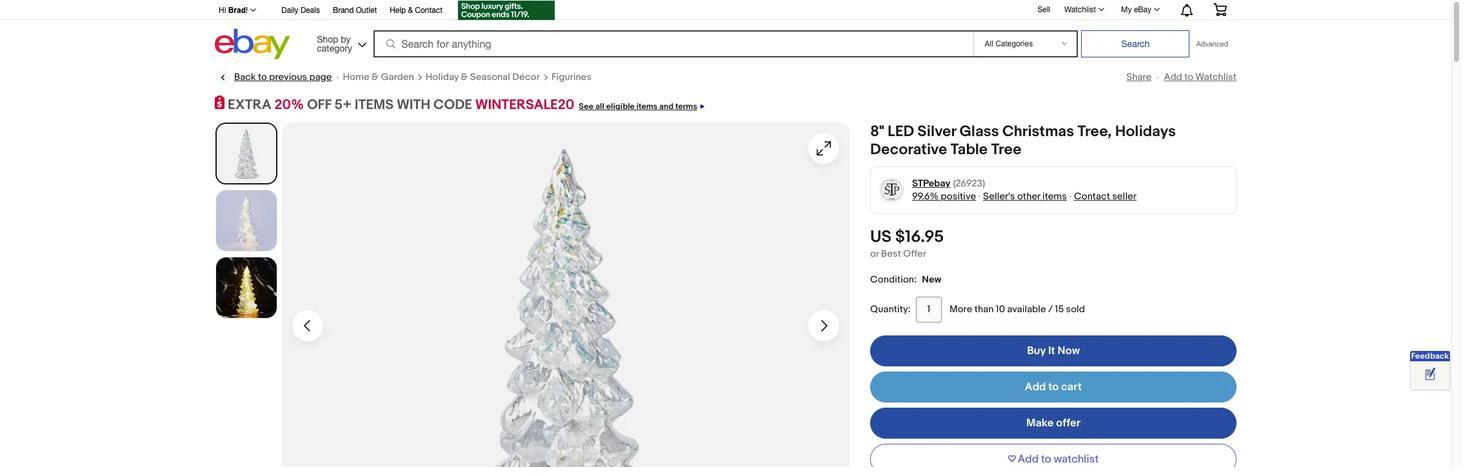 Task type: locate. For each thing, give the bounding box(es) containing it.
best
[[881, 247, 901, 260]]

contact left seller
[[1074, 190, 1110, 202]]

christmas
[[1002, 122, 1074, 140]]

to left "watchlist"
[[1041, 453, 1052, 465]]

0 horizontal spatial watchlist
[[1064, 5, 1096, 14]]

shop by category button
[[311, 29, 369, 56]]

add inside add to cart link
[[1025, 380, 1046, 393]]

share button
[[1127, 71, 1152, 83]]

items right other
[[1043, 190, 1067, 202]]

watchlist link
[[1057, 2, 1110, 17]]

category
[[317, 43, 352, 53]]

your shopping cart image
[[1213, 3, 1228, 16]]

add to watchlist link
[[1164, 71, 1237, 83]]

2 horizontal spatial &
[[461, 71, 468, 83]]

shop by category
[[317, 34, 352, 53]]

1 vertical spatial watchlist
[[1196, 71, 1237, 83]]

it
[[1048, 344, 1055, 357]]

& for seasonal
[[461, 71, 468, 83]]

to for watchlist
[[1185, 71, 1193, 83]]

add for add to cart
[[1025, 380, 1046, 393]]

1 vertical spatial contact
[[1074, 190, 1110, 202]]

holidays
[[1115, 122, 1176, 140]]

1 horizontal spatial &
[[408, 6, 413, 15]]

& for garden
[[372, 71, 379, 83]]

0 vertical spatial contact
[[415, 6, 443, 15]]

eligible
[[606, 101, 635, 112]]

my
[[1121, 5, 1132, 14]]

than
[[975, 303, 994, 315]]

items
[[637, 101, 658, 112], [1043, 190, 1067, 202]]

make offer
[[1026, 416, 1081, 429]]

my ebay link
[[1114, 2, 1166, 17]]

add left cart
[[1025, 380, 1046, 393]]

picture 3 of 3 image
[[216, 257, 277, 318]]

0 vertical spatial watchlist
[[1064, 5, 1096, 14]]

code
[[434, 97, 472, 114]]

add inside add to watchlist button
[[1018, 453, 1039, 465]]

to for cart
[[1049, 380, 1059, 393]]

add to watchlist button
[[870, 444, 1237, 467]]

(26923)
[[953, 177, 985, 189]]

buy it now link
[[870, 335, 1237, 366]]

2 vertical spatial add
[[1018, 453, 1039, 465]]

watchlist
[[1064, 5, 1096, 14], [1196, 71, 1237, 83]]

stpebay (26923)
[[912, 177, 985, 189]]

to down advanced link
[[1185, 71, 1193, 83]]

add down make
[[1018, 453, 1039, 465]]

1 horizontal spatial contact
[[1074, 190, 1110, 202]]

& right home
[[372, 71, 379, 83]]

stpebay image
[[878, 177, 905, 203]]

back to previous page link
[[215, 70, 332, 85]]

contact right help
[[415, 6, 443, 15]]

us $16.95 or best offer
[[870, 227, 944, 260]]

1 horizontal spatial items
[[1043, 190, 1067, 202]]

items left and
[[637, 101, 658, 112]]

offer
[[1056, 416, 1081, 429]]

figurines
[[552, 71, 592, 83]]

contact
[[415, 6, 443, 15], [1074, 190, 1110, 202]]

daily deals
[[282, 6, 320, 15]]

previous
[[269, 71, 307, 83]]

add to watchlist
[[1164, 71, 1237, 83]]

buy
[[1027, 344, 1046, 357]]

0 horizontal spatial &
[[372, 71, 379, 83]]

condition:
[[870, 273, 917, 286]]

1 horizontal spatial watchlist
[[1196, 71, 1237, 83]]

deals
[[301, 6, 320, 15]]

more than 10 available / 15 sold
[[950, 303, 1085, 315]]

picture 2 of 3 image
[[216, 190, 277, 251]]

$16.95
[[895, 227, 944, 247]]

0 horizontal spatial contact
[[415, 6, 443, 15]]

figurines link
[[552, 71, 592, 84]]

ebay
[[1134, 5, 1152, 14]]

make offer link
[[870, 407, 1237, 438]]

None submit
[[1082, 30, 1190, 57]]

/
[[1048, 303, 1053, 315]]

watchlist right sell on the top of page
[[1064, 5, 1096, 14]]

to inside add to watchlist button
[[1041, 453, 1052, 465]]

10
[[996, 303, 1005, 315]]

add
[[1164, 71, 1182, 83], [1025, 380, 1046, 393], [1018, 453, 1039, 465]]

seasonal
[[470, 71, 510, 83]]

& right help
[[408, 6, 413, 15]]

contact seller link
[[1074, 190, 1137, 202]]

& inside home & garden 'link'
[[372, 71, 379, 83]]

see all eligible items and terms link
[[574, 97, 704, 114]]

& inside holiday & seasonal décor link
[[461, 71, 468, 83]]

& right holiday
[[461, 71, 468, 83]]

back to previous page
[[234, 71, 332, 83]]

& inside help & contact link
[[408, 6, 413, 15]]

cart
[[1061, 380, 1082, 393]]

holiday & seasonal décor
[[426, 71, 540, 83]]

buy it now
[[1027, 344, 1080, 357]]

to left cart
[[1049, 380, 1059, 393]]

watchlist down advanced link
[[1196, 71, 1237, 83]]

holiday & seasonal décor link
[[426, 71, 540, 84]]

off
[[307, 97, 331, 114]]

stpebay
[[912, 177, 951, 189]]

wintersale20
[[475, 97, 574, 114]]

led
[[888, 122, 914, 140]]

add right share
[[1164, 71, 1182, 83]]

brand outlet
[[333, 6, 377, 15]]

none submit inside the shop by category banner
[[1082, 30, 1190, 57]]

seller's
[[983, 190, 1015, 202]]

extra 20% off 5+ items with code wintersale20
[[228, 97, 574, 114]]

99.6%
[[912, 190, 939, 202]]

99.6% positive link
[[912, 190, 976, 202]]

brand
[[333, 6, 354, 15]]

to right back
[[258, 71, 267, 83]]

share
[[1127, 71, 1152, 83]]

!
[[246, 6, 248, 15]]

my ebay
[[1121, 5, 1152, 14]]

1 vertical spatial add
[[1025, 380, 1046, 393]]

daily deals link
[[282, 4, 320, 18]]

to inside add to cart link
[[1049, 380, 1059, 393]]

to inside "back to previous page" link
[[258, 71, 267, 83]]

0 vertical spatial add
[[1164, 71, 1182, 83]]

0 horizontal spatial items
[[637, 101, 658, 112]]

all
[[595, 101, 604, 112]]

silver
[[918, 122, 956, 140]]

help
[[390, 6, 406, 15]]

shop by category banner
[[212, 0, 1237, 63]]



Task type: describe. For each thing, give the bounding box(es) containing it.
seller's other items link
[[983, 190, 1067, 202]]

advanced
[[1196, 40, 1228, 48]]

watchlist inside account navigation
[[1064, 5, 1096, 14]]

now
[[1058, 344, 1080, 357]]

home & garden link
[[343, 71, 414, 84]]

glass
[[960, 122, 999, 140]]

by
[[341, 34, 351, 44]]

picture 1 of 3 image
[[217, 124, 276, 183]]

daily
[[282, 6, 298, 15]]

terms
[[675, 101, 697, 112]]

advanced link
[[1190, 31, 1235, 57]]

help & contact link
[[390, 4, 443, 18]]

positive
[[941, 190, 976, 202]]

see all eligible items and terms
[[579, 101, 697, 112]]

5+
[[335, 97, 352, 114]]

home & garden
[[343, 71, 414, 83]]

home
[[343, 71, 369, 83]]

hi
[[219, 6, 226, 15]]

offer
[[903, 247, 926, 260]]

15
[[1055, 303, 1064, 315]]

99.6% positive
[[912, 190, 976, 202]]

watchlist
[[1054, 453, 1099, 465]]

to for watchlist
[[1041, 453, 1052, 465]]

page
[[309, 71, 332, 83]]

holiday
[[426, 71, 459, 83]]

decorative
[[870, 140, 947, 158]]

add for add to watchlist
[[1018, 453, 1039, 465]]

décor
[[512, 71, 540, 83]]

seller
[[1112, 190, 1137, 202]]

add for add to watchlist
[[1164, 71, 1182, 83]]

contact inside account navigation
[[415, 6, 443, 15]]

sell
[[1038, 5, 1050, 14]]

8"
[[870, 122, 884, 140]]

with
[[397, 97, 430, 114]]

8" led silver glass christmas tree, holidays decorative table tree
[[870, 122, 1176, 158]]

get the coupon image
[[458, 1, 555, 20]]

items
[[355, 97, 394, 114]]

extra
[[228, 97, 271, 114]]

available
[[1007, 303, 1046, 315]]

to for previous
[[258, 71, 267, 83]]

outlet
[[356, 6, 377, 15]]

tree
[[991, 140, 1022, 158]]

feedback
[[1411, 351, 1449, 361]]

more
[[950, 303, 972, 315]]

us
[[870, 227, 892, 247]]

see
[[579, 101, 594, 112]]

help & contact
[[390, 6, 443, 15]]

1 vertical spatial items
[[1043, 190, 1067, 202]]

stpebay link
[[912, 177, 951, 190]]

back
[[234, 71, 256, 83]]

seller's other items
[[983, 190, 1067, 202]]

hi brad !
[[219, 6, 248, 15]]

and
[[659, 101, 674, 112]]

table
[[951, 140, 988, 158]]

8" led silver glass christmas tree, holidays decorative table tree - picture 1 of 3 image
[[282, 122, 850, 467]]

account navigation
[[212, 0, 1237, 22]]

0 vertical spatial items
[[637, 101, 658, 112]]

brad
[[228, 6, 246, 15]]

brand outlet link
[[333, 4, 377, 18]]

& for contact
[[408, 6, 413, 15]]

contact seller
[[1074, 190, 1137, 202]]

add to watchlist
[[1018, 453, 1099, 465]]

add to cart link
[[870, 371, 1237, 402]]

20%
[[275, 97, 304, 114]]

sold
[[1066, 303, 1085, 315]]

tree,
[[1078, 122, 1112, 140]]

Quantity: text field
[[916, 296, 942, 322]]

Search for anything text field
[[376, 32, 971, 56]]

new
[[922, 273, 941, 286]]

garden
[[381, 71, 414, 83]]

other
[[1017, 190, 1040, 202]]



Task type: vqa. For each thing, say whether or not it's contained in the screenshot.
bottommost the items
yes



